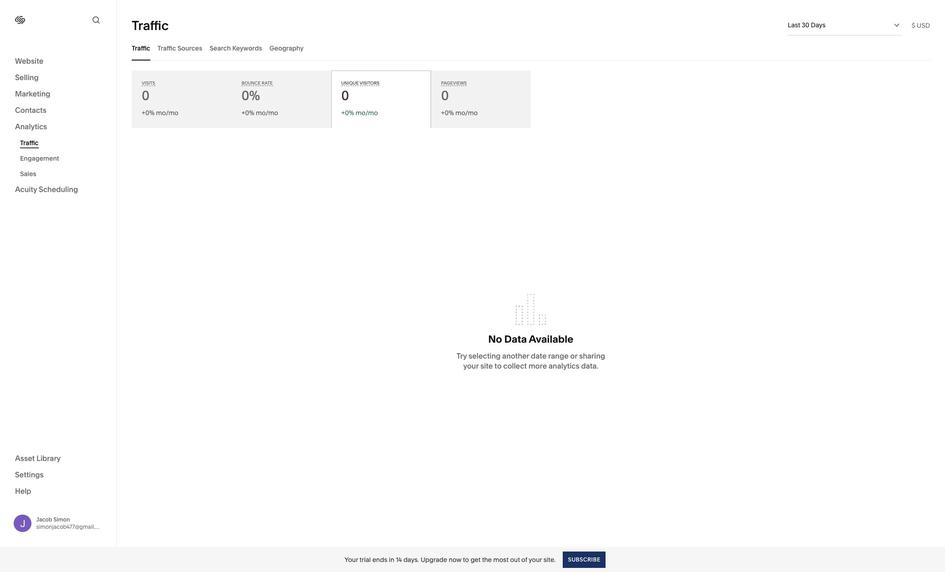 Task type: vqa. For each thing, say whether or not it's contained in the screenshot.
'Month'
no



Task type: describe. For each thing, give the bounding box(es) containing it.
last 30 days
[[788, 21, 826, 29]]

traffic inside traffic "link"
[[20, 139, 39, 147]]

usd
[[917, 21, 930, 29]]

now
[[449, 556, 461, 564]]

analytics link
[[15, 122, 101, 133]]

last
[[788, 21, 800, 29]]

data
[[504, 334, 527, 346]]

visitors
[[360, 81, 379, 86]]

1 vertical spatial your
[[529, 556, 542, 564]]

tab list containing traffic
[[132, 36, 930, 61]]

visits 0 0% mo/mo
[[142, 81, 178, 117]]

0% down bounce rate 0%
[[245, 109, 254, 117]]

your trial ends in 14 days. upgrade now to get the most out of your site.
[[345, 556, 556, 564]]

simon
[[53, 517, 70, 523]]

asset library
[[15, 454, 61, 463]]

rate
[[262, 81, 273, 86]]

help
[[15, 487, 31, 496]]

scheduling
[[39, 185, 78, 194]]

library
[[36, 454, 61, 463]]

sales
[[20, 170, 36, 178]]

to inside try selecting another date range or sharing your site to collect more analytics data.
[[495, 362, 502, 371]]

traffic up visits
[[132, 44, 150, 52]]

selecting
[[469, 352, 501, 361]]

traffic sources
[[157, 44, 202, 52]]

selling
[[15, 73, 39, 82]]

contacts link
[[15, 105, 101, 116]]

collect
[[503, 362, 527, 371]]

0 for pageviews 0 0% mo/mo
[[441, 88, 449, 103]]

acuity
[[15, 185, 37, 194]]

days.
[[403, 556, 419, 564]]

out
[[510, 556, 520, 564]]

analytics
[[15, 122, 47, 131]]

acuity scheduling
[[15, 185, 78, 194]]

contacts
[[15, 106, 46, 115]]

pageviews 0 0% mo/mo
[[441, 81, 478, 117]]

data.
[[581, 362, 598, 371]]

14
[[396, 556, 402, 564]]

sources
[[177, 44, 202, 52]]

$ usd
[[912, 21, 930, 29]]

bounce rate 0%
[[242, 81, 273, 103]]

2 mo/mo from the left
[[256, 109, 278, 117]]

geography
[[269, 44, 304, 52]]

traffic up traffic button
[[132, 18, 169, 33]]

sales link
[[20, 166, 106, 182]]

jacob
[[36, 517, 52, 523]]

range
[[548, 352, 569, 361]]

no
[[488, 334, 502, 346]]

unique
[[341, 81, 359, 86]]

1 vertical spatial to
[[463, 556, 469, 564]]

most
[[493, 556, 509, 564]]

available
[[529, 334, 573, 346]]

try
[[457, 352, 467, 361]]



Task type: locate. For each thing, give the bounding box(es) containing it.
your right of
[[529, 556, 542, 564]]

0 horizontal spatial your
[[463, 362, 479, 371]]

subscribe button
[[563, 552, 605, 568]]

search keywords button
[[210, 36, 262, 61]]

ends
[[372, 556, 387, 564]]

30
[[802, 21, 809, 29]]

jacob simon simonjacob477@gmail.com
[[36, 517, 107, 531]]

0% down pageviews
[[445, 109, 454, 117]]

keywords
[[232, 44, 262, 52]]

your inside try selecting another date range or sharing your site to collect more analytics data.
[[463, 362, 479, 371]]

0% mo/mo
[[245, 109, 278, 117]]

marketing link
[[15, 89, 101, 100]]

search
[[210, 44, 231, 52]]

geography button
[[269, 36, 304, 61]]

0% for bounce rate 0%
[[242, 88, 260, 103]]

0%
[[242, 88, 260, 103], [145, 109, 155, 117], [245, 109, 254, 117], [345, 109, 354, 117], [445, 109, 454, 117]]

unique visitors 0 0% mo/mo
[[341, 81, 379, 117]]

the
[[482, 556, 492, 564]]

help link
[[15, 486, 31, 496]]

0 down visits
[[142, 88, 150, 103]]

0% inside visits 0 0% mo/mo
[[145, 109, 155, 117]]

1 horizontal spatial 0
[[341, 88, 349, 103]]

engagement
[[20, 154, 59, 163]]

0 inside visits 0 0% mo/mo
[[142, 88, 150, 103]]

mo/mo inside pageviews 0 0% mo/mo
[[455, 109, 478, 117]]

try selecting another date range or sharing your site to collect more analytics data.
[[457, 352, 605, 371]]

4 mo/mo from the left
[[455, 109, 478, 117]]

0
[[142, 88, 150, 103], [341, 88, 349, 103], [441, 88, 449, 103]]

upgrade
[[421, 556, 447, 564]]

site
[[480, 362, 493, 371]]

3 0 from the left
[[441, 88, 449, 103]]

your
[[345, 556, 358, 564]]

days
[[811, 21, 826, 29]]

no data available
[[488, 334, 573, 346]]

search keywords
[[210, 44, 262, 52]]

traffic inside traffic sources button
[[157, 44, 176, 52]]

0 vertical spatial your
[[463, 362, 479, 371]]

analytics
[[549, 362, 579, 371]]

asset
[[15, 454, 35, 463]]

0 horizontal spatial to
[[463, 556, 469, 564]]

marketing
[[15, 89, 50, 98]]

to
[[495, 362, 502, 371], [463, 556, 469, 564]]

0 down unique
[[341, 88, 349, 103]]

in
[[389, 556, 394, 564]]

$
[[912, 21, 915, 29]]

0% down visits
[[145, 109, 155, 117]]

0 vertical spatial to
[[495, 362, 502, 371]]

another
[[502, 352, 529, 361]]

mo/mo inside unique visitors 0 0% mo/mo
[[356, 109, 378, 117]]

0 inside pageviews 0 0% mo/mo
[[441, 88, 449, 103]]

2 horizontal spatial 0
[[441, 88, 449, 103]]

0% for visits 0 0% mo/mo
[[145, 109, 155, 117]]

last 30 days button
[[788, 15, 902, 35]]

0 down pageviews
[[441, 88, 449, 103]]

website link
[[15, 56, 101, 67]]

website
[[15, 57, 43, 66]]

0% inside bounce rate 0%
[[242, 88, 260, 103]]

tab list
[[132, 36, 930, 61]]

simonjacob477@gmail.com
[[36, 524, 107, 531]]

bounce
[[242, 81, 261, 86]]

of
[[521, 556, 527, 564]]

to right site
[[495, 362, 502, 371]]

0 for visits 0 0% mo/mo
[[142, 88, 150, 103]]

traffic left sources
[[157, 44, 176, 52]]

site.
[[543, 556, 556, 564]]

1 mo/mo from the left
[[156, 109, 178, 117]]

visits
[[142, 81, 155, 86]]

to left 'get'
[[463, 556, 469, 564]]

traffic down analytics
[[20, 139, 39, 147]]

0% down unique
[[345, 109, 354, 117]]

asset library link
[[15, 454, 101, 465]]

settings link
[[15, 470, 101, 481]]

settings
[[15, 470, 44, 480]]

subscribe
[[568, 557, 600, 563]]

3 mo/mo from the left
[[356, 109, 378, 117]]

engagement link
[[20, 151, 106, 166]]

date
[[531, 352, 547, 361]]

1 horizontal spatial to
[[495, 362, 502, 371]]

0% for pageviews 0 0% mo/mo
[[445, 109, 454, 117]]

0% down bounce
[[242, 88, 260, 103]]

traffic link
[[20, 135, 106, 151]]

your
[[463, 362, 479, 371], [529, 556, 542, 564]]

mo/mo inside visits 0 0% mo/mo
[[156, 109, 178, 117]]

get
[[471, 556, 481, 564]]

more
[[529, 362, 547, 371]]

trial
[[360, 556, 371, 564]]

selling link
[[15, 72, 101, 83]]

or
[[570, 352, 577, 361]]

sharing
[[579, 352, 605, 361]]

traffic
[[132, 18, 169, 33], [132, 44, 150, 52], [157, 44, 176, 52], [20, 139, 39, 147]]

0% inside pageviews 0 0% mo/mo
[[445, 109, 454, 117]]

1 horizontal spatial your
[[529, 556, 542, 564]]

acuity scheduling link
[[15, 185, 101, 195]]

0 horizontal spatial 0
[[142, 88, 150, 103]]

1 0 from the left
[[142, 88, 150, 103]]

pageviews
[[441, 81, 467, 86]]

0% inside unique visitors 0 0% mo/mo
[[345, 109, 354, 117]]

0 inside unique visitors 0 0% mo/mo
[[341, 88, 349, 103]]

traffic sources button
[[157, 36, 202, 61]]

2 0 from the left
[[341, 88, 349, 103]]

mo/mo
[[156, 109, 178, 117], [256, 109, 278, 117], [356, 109, 378, 117], [455, 109, 478, 117]]

your down try
[[463, 362, 479, 371]]

traffic button
[[132, 36, 150, 61]]



